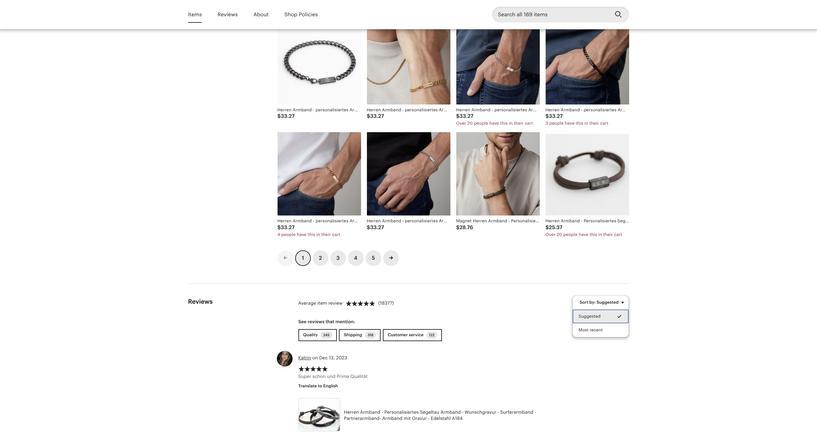 Task type: vqa. For each thing, say whether or not it's contained in the screenshot.
$2.40
no



Task type: describe. For each thing, give the bounding box(es) containing it.
herren armband - personalisiertes armband - unisex armband - silber - armband m. gravur - wasserfest - edelstahl armband - a201 image
[[367, 133, 450, 216]]

recent
[[590, 328, 603, 333]]

0 vertical spatial $ 33.27 over 20 people have this in their cart
[[546, 2, 622, 14]]

policies
[[299, 11, 318, 18]]

have inside $ 33.27 4 people have this in their cart
[[297, 232, 307, 237]]

13,
[[329, 356, 335, 361]]

their inside $ 25.37 over 20 people have this in their cart
[[603, 232, 613, 237]]

shop
[[284, 11, 297, 18]]

reviews link
[[218, 7, 238, 22]]

schon
[[313, 375, 326, 380]]

in inside $ 33.27 3 people have this in their cart
[[584, 121, 588, 126]]

katrin on dec 13, 2023
[[298, 356, 347, 361]]

personalisiertes
[[384, 410, 419, 416]]

review
[[328, 301, 343, 306]]

cart inside $ 33.27 3 people have this in their cart
[[600, 121, 608, 126]]

318
[[368, 334, 374, 338]]

5 link
[[366, 251, 381, 267]]

3 link
[[330, 251, 346, 267]]

suggested button
[[573, 310, 629, 324]]

herren armband - personalisiertes armband - unisex armband - schwarz - armband m. gravur - wasserfest - edelstahl armband - a203 schwarz image
[[277, 21, 361, 105]]

Search all 169 items text field
[[492, 7, 610, 23]]

quality
[[303, 333, 319, 338]]

- right wunschgravur
[[498, 410, 499, 416]]

item
[[317, 301, 327, 306]]

wunschgravur
[[465, 410, 496, 416]]

5
[[372, 255, 375, 262]]

- up a184
[[462, 410, 464, 416]]

that
[[326, 320, 334, 325]]

reviews
[[308, 320, 325, 325]]

- left personalisiertes
[[382, 410, 383, 416]]

33.27 inside $ 33.27 4 people have this in their cart
[[281, 225, 295, 231]]

$ 33.27 4 people have this in their cart
[[277, 225, 340, 237]]

people inside $ 33.27 4 people have this in their cart
[[281, 232, 296, 237]]

sort by: suggested
[[580, 300, 619, 305]]

1 vertical spatial 3
[[336, 255, 340, 262]]

herren armband - personalisiertes armband - unisex armband - silber - armband m. gravur - wasserfest - edelstahl armband - a203 silber image
[[456, 21, 540, 105]]

cart inside $ 33.27 4 people have this in their cart
[[332, 232, 340, 237]]

menu containing suggested
[[573, 296, 629, 338]]

herren
[[344, 410, 359, 416]]

2023
[[336, 356, 347, 361]]

their inside $ 33.27 3 people have this in their cart
[[589, 121, 599, 126]]

customer service
[[388, 333, 425, 338]]

$ 33.27 3 people have this in their cart
[[546, 113, 608, 126]]

people inside $ 25.37 over 20 people have this in their cart
[[563, 232, 578, 237]]

$ inside $ 33.27 3 people have this in their cart
[[546, 113, 549, 119]]

most recent button
[[573, 324, 629, 338]]

4 link
[[348, 251, 364, 267]]

items link
[[188, 7, 202, 22]]

over for 33.27
[[456, 121, 466, 126]]

4 inside $ 33.27 4 people have this in their cart
[[277, 232, 280, 237]]

translate to english
[[298, 384, 338, 389]]

28.76
[[460, 225, 473, 231]]

6 people have this in their cart
[[456, 9, 519, 14]]

12 people have this in their cart
[[277, 9, 342, 14]]

12
[[277, 9, 282, 14]]

herren armband - personalisiertes segeltau armband - wunschgravur - surferarmband - partnerarmband- armband mit gravur - edelstahl  a184
[[344, 410, 536, 422]]

about
[[253, 11, 269, 18]]

english
[[323, 384, 338, 389]]

(18377)
[[378, 301, 394, 306]]

- down segeltau
[[428, 417, 430, 422]]

1 horizontal spatial 4
[[354, 255, 357, 262]]

have inside $ 25.37 over 20 people have this in their cart
[[579, 232, 589, 237]]



Task type: locate. For each thing, give the bounding box(es) containing it.
0 horizontal spatial armband
[[360, 410, 380, 416]]

katrin
[[298, 356, 311, 361]]

a184
[[452, 417, 463, 422]]

2 vertical spatial 20
[[557, 232, 562, 237]]

katrin link
[[298, 356, 311, 361]]

cart inside $ 25.37 over 20 people have this in their cart
[[614, 232, 622, 237]]

shipping
[[344, 333, 363, 338]]

suggested inside button
[[579, 315, 601, 319]]

cart
[[334, 9, 342, 14], [511, 9, 519, 14], [614, 9, 622, 14], [525, 121, 533, 126], [600, 121, 608, 126], [332, 232, 340, 237], [614, 232, 622, 237]]

1 vertical spatial 4
[[354, 255, 357, 262]]

$ inside $ 25.37 over 20 people have this in their cart
[[546, 225, 549, 231]]

items
[[188, 11, 202, 18]]

33.27
[[549, 2, 563, 8], [281, 113, 295, 119], [370, 113, 384, 119], [460, 113, 474, 119], [549, 113, 563, 119], [281, 225, 295, 231], [370, 225, 384, 231]]

menu
[[573, 296, 629, 338]]

average item review
[[298, 301, 343, 306]]

suggested
[[597, 300, 619, 305], [579, 315, 601, 319]]

$ 28.76
[[456, 225, 473, 231]]

2 link
[[313, 251, 328, 267]]

suggested up "most recent"
[[579, 315, 601, 319]]

shop policies
[[284, 11, 318, 18]]

herren armband - personalisiertes armband - unisex armband - schwarz - armband m. gravur - wasserfest - edelstahl armband - a201 schwarz image
[[546, 21, 629, 105]]

armband
[[360, 410, 380, 416], [441, 410, 461, 416], [382, 417, 403, 422]]

this
[[309, 9, 317, 14], [486, 9, 494, 14], [590, 9, 597, 14], [500, 121, 508, 126], [576, 121, 583, 126], [308, 232, 315, 237], [590, 232, 597, 237]]

1 vertical spatial reviews
[[188, 299, 213, 306]]

armband up a184
[[441, 410, 461, 416]]

magnet herren armband - personalisiertes segeltau armband - schwarz matt  - 6 seiten - gravur - familienarmband - edelstahl  a200 image
[[456, 133, 540, 216]]

partnerarmband-
[[344, 417, 381, 422]]

armband down personalisiertes
[[382, 417, 403, 422]]

$ 25.37 over 20 people have this in their cart
[[546, 225, 622, 237]]

20 inside $ 25.37 over 20 people have this in their cart
[[557, 232, 562, 237]]

average
[[298, 301, 316, 306]]

1 vertical spatial suggested
[[579, 315, 601, 319]]

$ 33.27 over 20 people have this in their cart
[[546, 2, 622, 14], [456, 113, 533, 126]]

have
[[298, 9, 308, 14], [476, 9, 485, 14], [579, 9, 589, 14], [489, 121, 499, 126], [565, 121, 575, 126], [297, 232, 307, 237], [579, 232, 589, 237]]

-
[[382, 410, 383, 416], [462, 410, 464, 416], [498, 410, 499, 416], [535, 410, 536, 416], [428, 417, 430, 422]]

have inside $ 33.27 3 people have this in their cart
[[565, 121, 575, 126]]

about link
[[253, 7, 269, 22]]

$
[[546, 2, 549, 8], [277, 113, 281, 119], [367, 113, 370, 119], [456, 113, 460, 119], [546, 113, 549, 119], [277, 225, 281, 231], [367, 225, 370, 231], [456, 225, 460, 231], [546, 225, 549, 231]]

1 horizontal spatial 3
[[546, 121, 548, 126]]

surferarmband
[[500, 410, 533, 416]]

prima
[[337, 375, 349, 380]]

their
[[323, 9, 332, 14], [500, 9, 510, 14], [603, 9, 613, 14], [514, 121, 524, 126], [589, 121, 599, 126], [321, 232, 331, 237], [603, 232, 613, 237]]

2 vertical spatial over
[[546, 232, 556, 237]]

dec
[[319, 356, 328, 361]]

people inside $ 33.27 3 people have this in their cart
[[549, 121, 564, 126]]

in inside $ 33.27 4 people have this in their cart
[[316, 232, 320, 237]]

herren armband - personalisiertes segeltau armband - schwarz matt - surferarmband - 6 seiten - familienarmband - edelstahl  a197 schwarz image
[[546, 133, 629, 216]]

see reviews that mention:
[[298, 320, 355, 325]]

4
[[277, 232, 280, 237], [354, 255, 357, 262]]

armband up partnerarmband-
[[360, 410, 380, 416]]

3
[[546, 121, 548, 126], [336, 255, 340, 262]]

$ 33.27 for herren armband - personalisiertes armband - unisex armband - silber - armband m. gravur - wasserfest - edelstahl armband - a201 image
[[367, 225, 384, 231]]

in inside $ 25.37 over 20 people have this in their cart
[[598, 232, 602, 237]]

on
[[312, 356, 318, 361]]

over for 25.37
[[546, 232, 556, 237]]

segeltau
[[420, 410, 439, 416]]

0 vertical spatial 20
[[557, 9, 562, 14]]

3 inside $ 33.27 3 people have this in their cart
[[546, 121, 548, 126]]

0 vertical spatial over
[[546, 9, 556, 14]]

0 horizontal spatial 4
[[277, 232, 280, 237]]

in
[[318, 9, 322, 14], [495, 9, 499, 14], [598, 9, 602, 14], [509, 121, 513, 126], [584, 121, 588, 126], [316, 232, 320, 237], [598, 232, 602, 237]]

1 horizontal spatial $ 33.27 over 20 people have this in their cart
[[546, 2, 622, 14]]

122
[[429, 334, 435, 338]]

sort by: suggested button
[[575, 296, 631, 310]]

$ inside $ 33.27 4 people have this in their cart
[[277, 225, 281, 231]]

25.37
[[549, 225, 563, 231]]

33.27 inside $ 33.27 3 people have this in their cart
[[549, 113, 563, 119]]

translate to english button
[[293, 381, 343, 393]]

20 for 33.27
[[467, 121, 473, 126]]

to
[[318, 384, 322, 389]]

0 vertical spatial reviews
[[218, 11, 238, 18]]

suggested inside 'dropdown button'
[[597, 300, 619, 305]]

0 vertical spatial 4
[[277, 232, 280, 237]]

edelstahl
[[431, 417, 451, 422]]

2
[[319, 255, 322, 262]]

0 horizontal spatial reviews
[[188, 299, 213, 306]]

over inside $ 25.37 over 20 people have this in their cart
[[546, 232, 556, 237]]

sort
[[580, 300, 588, 305]]

gravur
[[412, 417, 427, 422]]

2 horizontal spatial armband
[[441, 410, 461, 416]]

herren armband - personalisiertes armband - unisex armband - gold - armband m. gravur - wasserfest - edelstahl armband - a201 gold image
[[277, 133, 361, 216]]

service
[[409, 333, 424, 338]]

0 vertical spatial 3
[[546, 121, 548, 126]]

6
[[456, 9, 459, 14]]

reviews
[[218, 11, 238, 18], [188, 299, 213, 306]]

1
[[302, 255, 304, 262]]

see
[[298, 320, 307, 325]]

over
[[546, 9, 556, 14], [456, 121, 466, 126], [546, 232, 556, 237]]

0 horizontal spatial 3
[[336, 255, 340, 262]]

1 link
[[295, 251, 311, 267]]

super schon und prima qualität
[[298, 375, 368, 380]]

this inside $ 25.37 over 20 people have this in their cart
[[590, 232, 597, 237]]

this inside $ 33.27 4 people have this in their cart
[[308, 232, 315, 237]]

by:
[[589, 300, 596, 305]]

most recent
[[579, 328, 603, 333]]

mit
[[404, 417, 411, 422]]

1 vertical spatial over
[[456, 121, 466, 126]]

1 vertical spatial $ 33.27 over 20 people have this in their cart
[[456, 113, 533, 126]]

$ 33.27 for herren armband - personalisiertes armband - unisex armband - gold - armband m. gravur - wasserfest - edelstahl armband - a203 gold image
[[367, 113, 384, 119]]

customer
[[388, 333, 408, 338]]

20
[[557, 9, 562, 14], [467, 121, 473, 126], [557, 232, 562, 237]]

herren armband - personalisiertes segeltau armband - wunschgravur - surferarmband - partnerarmband- armband mit gravur - edelstahl  a184 link
[[298, 399, 556, 434]]

0 vertical spatial suggested
[[597, 300, 619, 305]]

qualität
[[350, 375, 368, 380]]

super
[[298, 375, 311, 380]]

20 for 25.37
[[557, 232, 562, 237]]

people
[[283, 9, 297, 14], [460, 9, 474, 14], [563, 9, 578, 14], [474, 121, 488, 126], [549, 121, 564, 126], [281, 232, 296, 237], [563, 232, 578, 237]]

their inside $ 33.27 4 people have this in their cart
[[321, 232, 331, 237]]

- right the surferarmband
[[535, 410, 536, 416]]

most
[[579, 328, 589, 333]]

1 horizontal spatial armband
[[382, 417, 403, 422]]

0 horizontal spatial $ 33.27 over 20 people have this in their cart
[[456, 113, 533, 126]]

this inside $ 33.27 3 people have this in their cart
[[576, 121, 583, 126]]

translate
[[298, 384, 317, 389]]

shop policies link
[[284, 7, 318, 22]]

herren armband - personalisiertes armband - unisex armband - gold - armband m. gravur - wasserfest - edelstahl armband - a203 gold image
[[367, 21, 450, 105]]

und
[[327, 375, 336, 380]]

1 vertical spatial 20
[[467, 121, 473, 126]]

245
[[323, 334, 330, 338]]

suggested right by:
[[597, 300, 619, 305]]

mention:
[[335, 320, 355, 325]]

1 horizontal spatial reviews
[[218, 11, 238, 18]]



